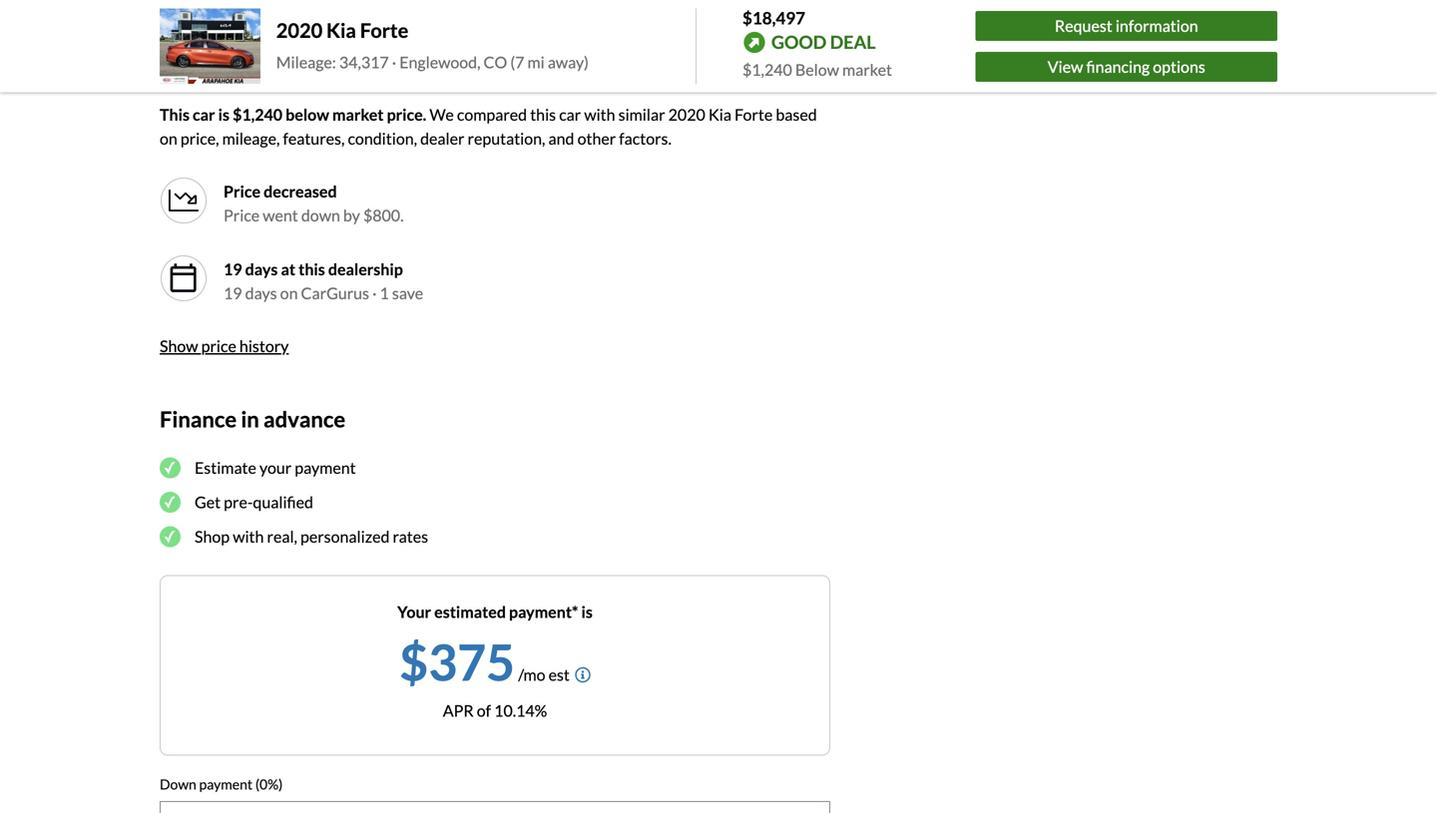 Task type: vqa. For each thing, say whether or not it's contained in the screenshot.
Can
no



Task type: locate. For each thing, give the bounding box(es) containing it.
request information
[[1055, 16, 1198, 35]]

real,
[[267, 527, 297, 547]]

decreased
[[264, 181, 337, 201]]

1 horizontal spatial with
[[584, 105, 615, 124]]

0 horizontal spatial is
[[218, 105, 230, 124]]

0 horizontal spatial kia
[[326, 18, 356, 42]]

0 vertical spatial ·
[[392, 52, 396, 72]]

car
[[193, 105, 215, 124], [559, 105, 581, 124]]

1 horizontal spatial market
[[452, 68, 496, 85]]

price down the $19,737 at the left top of the page
[[498, 68, 529, 85]]

on
[[160, 129, 177, 148], [280, 283, 298, 303]]

car up price,
[[193, 105, 215, 124]]

below
[[286, 105, 329, 124]]

0 vertical spatial is
[[218, 105, 230, 124]]

price decreased price went down by $800.
[[224, 181, 404, 225]]

price decreased image
[[160, 176, 208, 224], [168, 184, 200, 216]]

· inside 2020 kia forte mileage: 34,317 · englewood, co (7 mi away)
[[392, 52, 396, 72]]

market for $19,737
[[452, 68, 496, 85]]

payment
[[295, 458, 356, 478], [199, 776, 253, 793]]

other
[[577, 129, 616, 148]]

down
[[160, 776, 196, 793]]

1 vertical spatial 2020
[[668, 105, 705, 124]]

this inside we compared this car with similar 2020 kia forte based on price, mileage, features, condition, dealer reputation, and other factors.
[[530, 105, 556, 124]]

0 vertical spatial this
[[530, 105, 556, 124]]

on inside 19 days at this dealership 19 days on cargurus · 1 save
[[280, 283, 298, 303]]

(0%)
[[255, 776, 283, 793]]

1 vertical spatial 19
[[224, 283, 242, 303]]

this inside 19 days at this dealership 19 days on cargurus · 1 save
[[299, 259, 325, 279]]

0 horizontal spatial with
[[233, 527, 264, 547]]

this right at at the left top
[[299, 259, 325, 279]]

this
[[530, 105, 556, 124], [299, 259, 325, 279]]

get pre-qualified
[[195, 493, 313, 512]]

mi
[[527, 52, 545, 72]]

price right "show"
[[201, 336, 236, 356]]

your estimated payment* is
[[397, 602, 593, 622]]

is up price,
[[218, 105, 230, 124]]

0 horizontal spatial on
[[160, 129, 177, 148]]

view
[[1048, 57, 1083, 76]]

forte up 34,317
[[360, 18, 408, 42]]

price left went
[[224, 205, 260, 225]]

2020
[[276, 18, 323, 42], [668, 105, 705, 124]]

19
[[224, 259, 242, 279], [224, 283, 242, 303]]

$1,240 down good
[[742, 60, 792, 79]]

1 horizontal spatial is
[[581, 602, 593, 622]]

market down deal
[[842, 60, 892, 79]]

0 horizontal spatial this
[[299, 259, 325, 279]]

1 horizontal spatial car
[[559, 105, 581, 124]]

price
[[224, 181, 261, 201], [224, 205, 260, 225]]

2020 up mileage:
[[276, 18, 323, 42]]

1 vertical spatial price
[[201, 336, 236, 356]]

1 vertical spatial kia
[[708, 105, 731, 124]]

$19,737 avg. market price (imv)
[[423, 43, 567, 85]]

view financing options button
[[976, 52, 1277, 82]]

price inside the $19,737 avg. market price (imv)
[[498, 68, 529, 85]]

days
[[245, 259, 278, 279], [245, 283, 277, 303]]

1 vertical spatial forte
[[735, 105, 773, 124]]

$1,240 up mileage,
[[233, 105, 283, 124]]

is right payment*
[[581, 602, 593, 622]]

0 horizontal spatial car
[[193, 105, 215, 124]]

estimate
[[195, 458, 256, 478]]

0 vertical spatial price
[[498, 68, 529, 85]]

1 vertical spatial payment
[[199, 776, 253, 793]]

0 vertical spatial price
[[224, 181, 261, 201]]

0 vertical spatial days
[[245, 259, 278, 279]]

0 vertical spatial on
[[160, 129, 177, 148]]

0 horizontal spatial price
[[201, 336, 236, 356]]

2020 kia forte image
[[160, 9, 260, 84]]

1 vertical spatial $1,240
[[233, 105, 283, 124]]

price
[[498, 68, 529, 85], [201, 336, 236, 356]]

on down 'this'
[[160, 129, 177, 148]]

of
[[477, 701, 491, 721]]

0 vertical spatial 19
[[224, 259, 242, 279]]

2020 right similar
[[668, 105, 705, 124]]

forte left based
[[735, 105, 773, 124]]

1 vertical spatial price
[[224, 205, 260, 225]]

market for $1,240
[[842, 60, 892, 79]]

payment right your
[[295, 458, 356, 478]]

down
[[301, 205, 340, 225]]

1 horizontal spatial price
[[498, 68, 529, 85]]

forte
[[360, 18, 408, 42], [735, 105, 773, 124]]

personalized
[[300, 527, 390, 547]]

2 19 from the top
[[224, 283, 242, 303]]

days up history
[[245, 283, 277, 303]]

$1,240
[[742, 60, 792, 79], [233, 105, 283, 124]]

0 vertical spatial forte
[[360, 18, 408, 42]]

kia inside 2020 kia forte mileage: 34,317 · englewood, co (7 mi away)
[[326, 18, 356, 42]]

19 days at this dealership image
[[160, 254, 208, 302], [168, 262, 200, 294]]

finance
[[160, 406, 237, 432]]

features,
[[283, 129, 345, 148]]

on down at at the left top
[[280, 283, 298, 303]]

market up condition,
[[332, 105, 384, 124]]

financing
[[1086, 57, 1150, 76]]

1 vertical spatial on
[[280, 283, 298, 303]]

2 horizontal spatial market
[[842, 60, 892, 79]]

1 car from the left
[[193, 105, 215, 124]]

1 days from the top
[[245, 259, 278, 279]]

1 vertical spatial this
[[299, 259, 325, 279]]

0 horizontal spatial $1,240
[[233, 105, 283, 124]]

·
[[392, 52, 396, 72], [372, 283, 377, 303]]

avg.
[[423, 68, 449, 85]]

on inside we compared this car with similar 2020 kia forte based on price, mileage, features, condition, dealer reputation, and other factors.
[[160, 129, 177, 148]]

2 price from the top
[[224, 205, 260, 225]]

0 vertical spatial kia
[[326, 18, 356, 42]]

finance in advance
[[160, 406, 345, 432]]

2 car from the left
[[559, 105, 581, 124]]

this
[[160, 105, 190, 124]]

with up other
[[584, 105, 615, 124]]

this up and
[[530, 105, 556, 124]]

0 vertical spatial with
[[584, 105, 615, 124]]

request information button
[[976, 11, 1277, 41]]

qualified
[[253, 493, 313, 512]]

0 vertical spatial 2020
[[276, 18, 323, 42]]

· right 34,317
[[392, 52, 396, 72]]

condition,
[[348, 129, 417, 148]]

1 horizontal spatial kia
[[708, 105, 731, 124]]

with left 'real,'
[[233, 527, 264, 547]]

0 horizontal spatial ·
[[372, 283, 377, 303]]

we
[[429, 105, 454, 124]]

19 up show price history
[[224, 283, 242, 303]]

price,
[[181, 129, 219, 148]]

1 horizontal spatial 2020
[[668, 105, 705, 124]]

payment left '(0%)' at the left bottom of page
[[199, 776, 253, 793]]

is
[[218, 105, 230, 124], [581, 602, 593, 622]]

down payment (0%)
[[160, 776, 283, 793]]

good
[[771, 31, 827, 53]]

at
[[281, 259, 295, 279]]

days left at at the left top
[[245, 259, 278, 279]]

car up and
[[559, 105, 581, 124]]

1 horizontal spatial on
[[280, 283, 298, 303]]

0 horizontal spatial 2020
[[276, 18, 323, 42]]

1 horizontal spatial ·
[[392, 52, 396, 72]]

kia left based
[[708, 105, 731, 124]]

19 left at at the left top
[[224, 259, 242, 279]]

0 horizontal spatial payment
[[199, 776, 253, 793]]

1 19 from the top
[[224, 259, 242, 279]]

0 horizontal spatial forte
[[360, 18, 408, 42]]

with
[[584, 105, 615, 124], [233, 527, 264, 547]]

market
[[842, 60, 892, 79], [452, 68, 496, 85], [332, 105, 384, 124]]

show price history link
[[160, 336, 289, 356]]

kia
[[326, 18, 356, 42], [708, 105, 731, 124]]

1 horizontal spatial forte
[[735, 105, 773, 124]]

market down the $19,737 at the left top of the page
[[452, 68, 496, 85]]

(7
[[510, 52, 524, 72]]

price.
[[387, 105, 426, 124]]

view financing options
[[1048, 57, 1205, 76]]

1 vertical spatial days
[[245, 283, 277, 303]]

market inside the $19,737 avg. market price (imv)
[[452, 68, 496, 85]]

34,317
[[339, 52, 389, 72]]

kia up 34,317
[[326, 18, 356, 42]]

1 vertical spatial ·
[[372, 283, 377, 303]]

· left 1 at top
[[372, 283, 377, 303]]

0 vertical spatial payment
[[295, 458, 356, 478]]

1 horizontal spatial this
[[530, 105, 556, 124]]

1 horizontal spatial $1,240
[[742, 60, 792, 79]]

price down mileage,
[[224, 181, 261, 201]]



Task type: describe. For each thing, give the bounding box(es) containing it.
1
[[380, 283, 389, 303]]

mileage,
[[222, 129, 280, 148]]

$375 /mo est
[[399, 632, 570, 692]]

car inside we compared this car with similar 2020 kia forte based on price, mileage, features, condition, dealer reputation, and other factors.
[[559, 105, 581, 124]]

save
[[392, 283, 423, 303]]

· inside 19 days at this dealership 19 days on cargurus · 1 save
[[372, 283, 377, 303]]

$18,497
[[742, 7, 805, 28]]

payment*
[[509, 602, 578, 622]]

10.14%
[[494, 701, 547, 721]]

factors.
[[619, 129, 672, 148]]

shop
[[195, 527, 230, 547]]

options
[[1153, 57, 1205, 76]]

pre-
[[224, 493, 253, 512]]

$375
[[399, 632, 515, 692]]

0 horizontal spatial market
[[332, 105, 384, 124]]

and
[[548, 129, 574, 148]]

apr
[[443, 701, 474, 721]]

by
[[343, 205, 360, 225]]

0 vertical spatial $1,240
[[742, 60, 792, 79]]

this car is $1,240 below market price.
[[160, 105, 426, 124]]

(imv)
[[532, 68, 567, 85]]

19 days at this dealership 19 days on cargurus · 1 save
[[224, 259, 423, 303]]

shop with real, personalized rates
[[195, 527, 428, 547]]

show
[[160, 336, 198, 356]]

2020 inside 2020 kia forte mileage: 34,317 · englewood, co (7 mi away)
[[276, 18, 323, 42]]

good deal
[[771, 31, 876, 53]]

dealership
[[328, 259, 403, 279]]

forte inside 2020 kia forte mileage: 34,317 · englewood, co (7 mi away)
[[360, 18, 408, 42]]

request
[[1055, 16, 1112, 35]]

1 horizontal spatial payment
[[295, 458, 356, 478]]

reputation,
[[468, 129, 545, 148]]

1 price from the top
[[224, 181, 261, 201]]

we compared this car with similar 2020 kia forte based on price, mileage, features, condition, dealer reputation, and other factors.
[[160, 105, 817, 148]]

your
[[397, 602, 431, 622]]

your
[[259, 458, 292, 478]]

2020 kia forte mileage: 34,317 · englewood, co (7 mi away)
[[276, 18, 589, 72]]

kia inside we compared this car with similar 2020 kia forte based on price, mileage, features, condition, dealer reputation, and other factors.
[[708, 105, 731, 124]]

est
[[548, 665, 570, 685]]

estimated
[[434, 602, 506, 622]]

info circle image
[[575, 667, 591, 683]]

/mo
[[518, 665, 545, 685]]

1 vertical spatial is
[[581, 602, 593, 622]]

cargurus
[[301, 283, 369, 303]]

similar
[[618, 105, 665, 124]]

2 days from the top
[[245, 283, 277, 303]]

show price history
[[160, 336, 289, 356]]

compared
[[457, 105, 527, 124]]

$800.
[[363, 205, 404, 225]]

history
[[239, 336, 289, 356]]

away)
[[548, 52, 589, 72]]

based
[[776, 105, 817, 124]]

below
[[795, 60, 839, 79]]

$19,737
[[462, 43, 528, 65]]

co
[[484, 52, 507, 72]]

$1,240 below market
[[742, 60, 892, 79]]

in
[[241, 406, 259, 432]]

Down payment (0%) text field
[[161, 802, 829, 813]]

englewood,
[[399, 52, 480, 72]]

forte inside we compared this car with similar 2020 kia forte based on price, mileage, features, condition, dealer reputation, and other factors.
[[735, 105, 773, 124]]

get
[[195, 493, 221, 512]]

2020 inside we compared this car with similar 2020 kia forte based on price, mileage, features, condition, dealer reputation, and other factors.
[[668, 105, 705, 124]]

deal
[[830, 31, 876, 53]]

went
[[263, 205, 298, 225]]

information
[[1116, 16, 1198, 35]]

advance
[[264, 406, 345, 432]]

estimate your payment
[[195, 458, 356, 478]]

apr of 10.14%
[[443, 701, 547, 721]]

rates
[[393, 527, 428, 547]]

1 vertical spatial with
[[233, 527, 264, 547]]

with inside we compared this car with similar 2020 kia forte based on price, mileage, features, condition, dealer reputation, and other factors.
[[584, 105, 615, 124]]

mileage:
[[276, 52, 336, 72]]

dealer
[[420, 129, 465, 148]]



